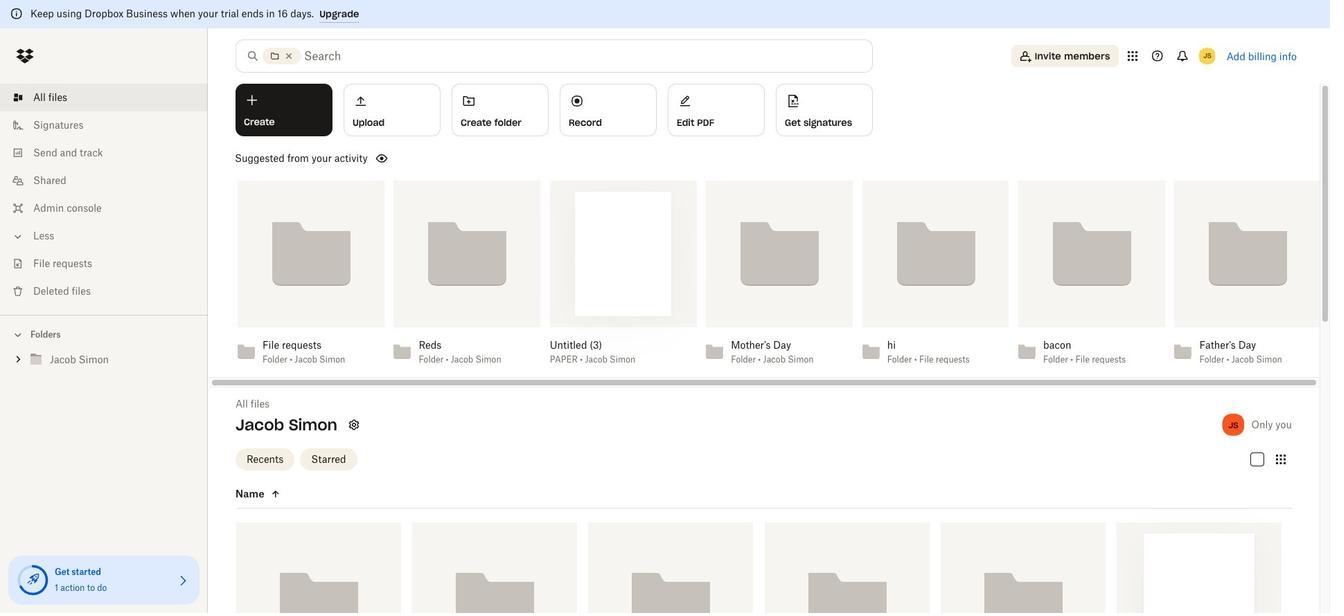 Task type: locate. For each thing, give the bounding box(es) containing it.
folder, send and track row
[[941, 523, 1106, 614]]

list item
[[0, 84, 208, 112]]

folder, reds row
[[765, 523, 930, 614]]

alert
[[0, 0, 1330, 28]]

less image
[[11, 230, 25, 244]]

list
[[0, 76, 208, 315]]

folder, mother's day row
[[588, 523, 753, 614]]



Task type: vqa. For each thing, say whether or not it's contained in the screenshot.
"heading"
no



Task type: describe. For each thing, give the bounding box(es) containing it.
folder, father's day row
[[236, 523, 401, 614]]

folder settings image
[[346, 417, 362, 434]]

file, _ getting started with dropbox paper.paper row
[[1117, 523, 1282, 614]]

folder, file requests row
[[412, 523, 577, 614]]

Search in folder "Jacob Simon" text field
[[304, 48, 844, 64]]

dropbox image
[[11, 42, 39, 70]]



